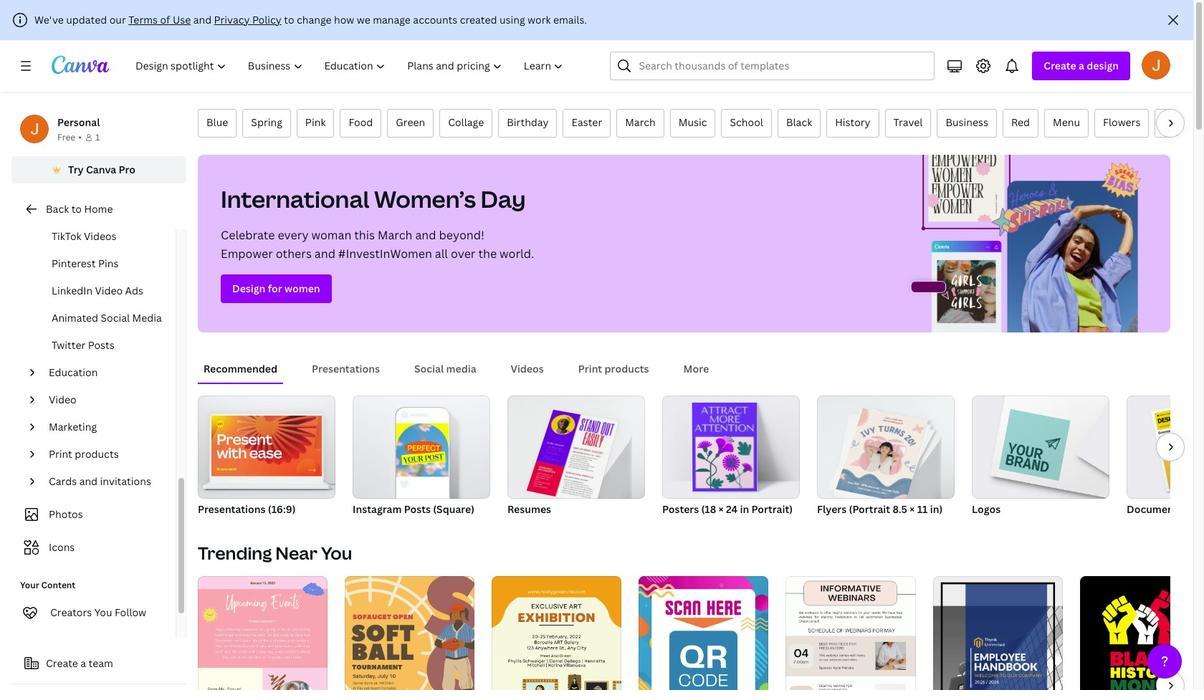 Task type: describe. For each thing, give the bounding box(es) containing it.
twitter posts link
[[23, 332, 176, 359]]

collage
[[448, 115, 484, 129]]

travel button
[[885, 109, 932, 138]]

in
[[740, 503, 749, 516]]

recommended
[[204, 362, 277, 376]]

tiktok videos link
[[23, 223, 176, 250]]

creators
[[50, 606, 92, 619]]

free •
[[57, 131, 82, 143]]

flyers (portrait 8.5 × 11 in) link
[[817, 396, 955, 519]]

print for print products link
[[49, 447, 72, 461]]

try canva pro button
[[11, 156, 186, 184]]

products for print products link
[[75, 447, 119, 461]]

nature
[[1164, 115, 1197, 129]]

(18
[[701, 503, 716, 516]]

manage
[[373, 13, 411, 27]]

a for team
[[81, 657, 86, 670]]

marketing link
[[43, 414, 167, 441]]

instagram
[[353, 503, 402, 516]]

and right use at the left of the page
[[193, 13, 212, 27]]

we've
[[34, 13, 64, 27]]

print products for print products button
[[578, 362, 649, 376]]

design
[[232, 282, 265, 295]]

design for women link
[[221, 275, 332, 303]]

this
[[354, 227, 375, 243]]

empower
[[221, 246, 273, 262]]

top level navigation element
[[126, 52, 576, 80]]

0 horizontal spatial social
[[101, 311, 130, 325]]

blue button
[[198, 109, 237, 138]]

create a team
[[46, 657, 113, 670]]

day
[[481, 184, 526, 214]]

8.5
[[893, 503, 908, 516]]

green
[[396, 115, 425, 129]]

birthday
[[507, 115, 549, 129]]

more
[[684, 362, 709, 376]]

flowers
[[1103, 115, 1141, 129]]

photos link
[[20, 501, 167, 528]]

trending near you
[[198, 541, 352, 565]]

woman
[[311, 227, 352, 243]]

softball tournament flyer image
[[345, 576, 475, 690]]

back to home
[[46, 202, 113, 216]]

presentations for presentations
[[312, 362, 380, 376]]

posters
[[662, 503, 699, 516]]

create for create a team
[[46, 657, 78, 670]]

print products for print products link
[[49, 447, 119, 461]]

accounts
[[413, 13, 458, 27]]

•
[[78, 131, 82, 143]]

posters (18 × 24 in portrait)
[[662, 503, 793, 516]]

updated
[[66, 13, 107, 27]]

black link
[[778, 109, 821, 138]]

change
[[297, 13, 332, 27]]

using
[[500, 13, 525, 27]]

march button
[[617, 109, 664, 138]]

video link
[[43, 386, 167, 414]]

easter link
[[563, 109, 611, 138]]

march inside button
[[625, 115, 656, 129]]

international
[[221, 184, 370, 214]]

music link
[[670, 109, 716, 138]]

easter
[[572, 115, 602, 129]]

march link
[[617, 109, 664, 138]]

pinterest pins
[[52, 257, 119, 270]]

nature button
[[1155, 109, 1204, 138]]

documents
[[1127, 503, 1183, 516]]

#investinwomen
[[338, 246, 432, 262]]

document image
[[1127, 396, 1204, 499]]

use
[[173, 13, 191, 27]]

women's
[[374, 184, 476, 214]]

black button
[[778, 109, 821, 138]]

and down the woman at the left top
[[315, 246, 335, 262]]

flowers button
[[1095, 109, 1149, 138]]

and right cards on the left bottom of page
[[79, 475, 98, 488]]

Search search field
[[639, 52, 926, 80]]

animated social media
[[52, 311, 162, 325]]

pink beige abstract playful school email newsletter image
[[198, 576, 328, 690]]

social media button
[[409, 356, 482, 383]]

spring link
[[243, 109, 291, 138]]

1 horizontal spatial to
[[284, 13, 294, 27]]

videos inside button
[[511, 362, 544, 376]]

birthday button
[[498, 109, 557, 138]]

portrait)
[[752, 503, 793, 516]]

create a design
[[1044, 59, 1119, 72]]

birthday link
[[498, 109, 557, 138]]

and up all
[[415, 227, 436, 243]]

the
[[478, 246, 497, 262]]

2 × from the left
[[910, 503, 915, 516]]

presentations (16:9)
[[198, 503, 296, 516]]

easter button
[[563, 109, 611, 138]]

videos button
[[505, 356, 550, 383]]

social inside button
[[414, 362, 444, 376]]

emails.
[[553, 13, 587, 27]]

photos
[[49, 508, 83, 521]]

twitter posts
[[52, 338, 115, 352]]

print for print products button
[[578, 362, 602, 376]]

invitations
[[100, 475, 151, 488]]

music
[[679, 115, 707, 129]]

travel
[[894, 115, 923, 129]]

international women's day image
[[904, 155, 1171, 333]]

11
[[917, 503, 928, 516]]

print products link
[[43, 441, 167, 468]]

media
[[446, 362, 476, 376]]

design
[[1087, 59, 1119, 72]]

nature link
[[1155, 109, 1204, 138]]

linkedin video ads link
[[23, 277, 176, 305]]



Task type: vqa. For each thing, say whether or not it's contained in the screenshot.
Team 1 image
no



Task type: locate. For each thing, give the bounding box(es) containing it.
created
[[460, 13, 497, 27]]

1 horizontal spatial print
[[578, 362, 602, 376]]

creators you follow
[[50, 606, 146, 619]]

posts inside instagram posts (square) link
[[404, 503, 431, 516]]

0 vertical spatial social
[[101, 311, 130, 325]]

1 vertical spatial a
[[81, 657, 86, 670]]

to
[[284, 13, 294, 27], [71, 202, 82, 216]]

print up cards on the left bottom of page
[[49, 447, 72, 461]]

1 vertical spatial social
[[414, 362, 444, 376]]

1 vertical spatial videos
[[511, 362, 544, 376]]

24
[[726, 503, 738, 516]]

travel link
[[885, 109, 932, 138]]

celebrate
[[221, 227, 275, 243]]

poster (18 × 24 in portrait) image inside posters (18 × 24 in portrait) link
[[692, 403, 757, 492]]

green button
[[387, 109, 434, 138]]

follow
[[115, 606, 146, 619]]

flyer (portrait 8.5 × 11 in) image inside flyers (portrait 8.5 × 11 in) link
[[836, 409, 929, 504]]

cards and invitations link
[[43, 468, 167, 495]]

presentations inside button
[[312, 362, 380, 376]]

poster (18 × 24 in portrait) image up '24'
[[662, 396, 800, 499]]

and
[[193, 13, 212, 27], [415, 227, 436, 243], [315, 246, 335, 262], [79, 475, 98, 488]]

personal
[[57, 115, 100, 129]]

march left music
[[625, 115, 656, 129]]

posts for twitter
[[88, 338, 115, 352]]

0 vertical spatial march
[[625, 115, 656, 129]]

you inside creators you follow link
[[94, 606, 112, 619]]

education link
[[43, 359, 167, 386]]

1 horizontal spatial print products
[[578, 362, 649, 376]]

every
[[278, 227, 309, 243]]

back
[[46, 202, 69, 216]]

recommended button
[[198, 356, 283, 383]]

posters (18 × 24 in portrait) link
[[662, 396, 800, 519]]

logo image
[[972, 396, 1110, 499], [999, 409, 1071, 481]]

team
[[89, 657, 113, 670]]

video left the ads
[[95, 284, 123, 298]]

beige and white informative webinars newsletter image
[[786, 576, 916, 690]]

policy
[[252, 13, 282, 27]]

create inside create a team button
[[46, 657, 78, 670]]

food link
[[340, 109, 382, 138]]

1 horizontal spatial video
[[95, 284, 123, 298]]

print products
[[578, 362, 649, 376], [49, 447, 119, 461]]

instagram post (square) image inside instagram posts (square) link
[[396, 424, 449, 477]]

1 vertical spatial you
[[94, 606, 112, 619]]

free
[[57, 131, 75, 143]]

0 vertical spatial print
[[578, 362, 602, 376]]

creators you follow link
[[11, 599, 176, 627]]

posts inside twitter posts link
[[88, 338, 115, 352]]

try
[[68, 163, 84, 176]]

1 vertical spatial products
[[75, 447, 119, 461]]

0 vertical spatial create
[[1044, 59, 1077, 72]]

colourful african pattern black history month a3 poster image
[[1080, 576, 1204, 690]]

jeremy miller image
[[1142, 51, 1171, 80]]

0 vertical spatial products
[[605, 362, 649, 376]]

you right 'near'
[[321, 541, 352, 565]]

1 horizontal spatial presentations
[[312, 362, 380, 376]]

products inside print products link
[[75, 447, 119, 461]]

more button
[[678, 356, 715, 383]]

spring button
[[243, 109, 291, 138]]

food
[[349, 115, 373, 129]]

print inside button
[[578, 362, 602, 376]]

to right 'policy'
[[284, 13, 294, 27]]

presentations for presentations (16:9)
[[198, 503, 266, 516]]

0 horizontal spatial you
[[94, 606, 112, 619]]

0 horizontal spatial a
[[81, 657, 86, 670]]

1 horizontal spatial posts
[[404, 503, 431, 516]]

0 vertical spatial video
[[95, 284, 123, 298]]

× left 11
[[910, 503, 915, 516]]

a inside dropdown button
[[1079, 59, 1085, 72]]

flyer (portrait 8.5 × 11 in) image
[[817, 396, 955, 499], [836, 409, 929, 504]]

red button
[[1003, 109, 1039, 138]]

instagram posts (square)
[[353, 503, 475, 516]]

0 vertical spatial you
[[321, 541, 352, 565]]

1 × from the left
[[719, 503, 724, 516]]

1 vertical spatial print products
[[49, 447, 119, 461]]

(portrait
[[849, 503, 890, 516]]

0 vertical spatial to
[[284, 13, 294, 27]]

canva
[[86, 163, 116, 176]]

0 horizontal spatial print
[[49, 447, 72, 461]]

red
[[1012, 115, 1030, 129]]

animated
[[52, 311, 98, 325]]

1 horizontal spatial ×
[[910, 503, 915, 516]]

your
[[20, 579, 39, 591]]

print products button
[[573, 356, 655, 383]]

0 horizontal spatial videos
[[84, 229, 117, 243]]

0 vertical spatial videos
[[84, 229, 117, 243]]

poster (18 × 24 in portrait) image
[[662, 396, 800, 499], [692, 403, 757, 492]]

resume image
[[508, 396, 645, 499], [527, 410, 619, 505]]

video
[[95, 284, 123, 298], [49, 393, 76, 406]]

march inside celebrate every woman this march and beyond! empower others and #investinwomen all over the world.
[[378, 227, 413, 243]]

1 horizontal spatial products
[[605, 362, 649, 376]]

pink
[[305, 115, 326, 129]]

1 vertical spatial create
[[46, 657, 78, 670]]

0 horizontal spatial create
[[46, 657, 78, 670]]

a left team
[[81, 657, 86, 670]]

print products inside button
[[578, 362, 649, 376]]

our
[[109, 13, 126, 27]]

how
[[334, 13, 354, 27]]

× left '24'
[[719, 503, 724, 516]]

0 vertical spatial print products
[[578, 362, 649, 376]]

1 vertical spatial video
[[49, 393, 76, 406]]

products up the cards and invitations
[[75, 447, 119, 461]]

school button
[[722, 109, 772, 138]]

presentation (16:9) image
[[198, 396, 336, 499], [211, 416, 322, 477]]

flowers link
[[1095, 109, 1149, 138]]

posts left (square) on the left bottom of page
[[404, 503, 431, 516]]

blue link
[[198, 109, 237, 138]]

1 vertical spatial to
[[71, 202, 82, 216]]

0 horizontal spatial to
[[71, 202, 82, 216]]

1 horizontal spatial create
[[1044, 59, 1077, 72]]

0 horizontal spatial video
[[49, 393, 76, 406]]

(16:9)
[[268, 503, 296, 516]]

yellow simple museum art flyer image
[[492, 576, 622, 690]]

green link
[[387, 109, 434, 138]]

beyond!
[[439, 227, 485, 243]]

a inside button
[[81, 657, 86, 670]]

instagram post (square) image
[[353, 396, 490, 499], [396, 424, 449, 477]]

0 horizontal spatial print products
[[49, 447, 119, 461]]

1 horizontal spatial you
[[321, 541, 352, 565]]

design for women
[[232, 282, 320, 295]]

1 vertical spatial presentations
[[198, 503, 266, 516]]

grey & blue professional employe handbook booklet image
[[933, 576, 1063, 690]]

videos down back to home link
[[84, 229, 117, 243]]

near
[[275, 541, 318, 565]]

0 horizontal spatial presentations
[[198, 503, 266, 516]]

1 horizontal spatial a
[[1079, 59, 1085, 72]]

food button
[[340, 109, 382, 138]]

pinterest pins link
[[23, 250, 176, 277]]

1 horizontal spatial march
[[625, 115, 656, 129]]

1 vertical spatial march
[[378, 227, 413, 243]]

social down linkedin video ads link
[[101, 311, 130, 325]]

posts for instagram
[[404, 503, 431, 516]]

logos link
[[972, 396, 1110, 519]]

0 vertical spatial presentations
[[312, 362, 380, 376]]

to right 'back'
[[71, 202, 82, 216]]

posts down animated social media link
[[88, 338, 115, 352]]

0 horizontal spatial products
[[75, 447, 119, 461]]

products
[[605, 362, 649, 376], [75, 447, 119, 461]]

march up #investinwomen on the left top
[[378, 227, 413, 243]]

create inside create a design dropdown button
[[1044, 59, 1077, 72]]

1 vertical spatial print
[[49, 447, 72, 461]]

instagram posts (square) link
[[353, 396, 490, 519]]

you left follow
[[94, 606, 112, 619]]

documents link
[[1127, 396, 1204, 519]]

0 horizontal spatial posts
[[88, 338, 115, 352]]

terms of use link
[[128, 13, 191, 27]]

None search field
[[610, 52, 935, 80]]

create left design
[[1044, 59, 1077, 72]]

ads
[[125, 284, 143, 298]]

a left design
[[1079, 59, 1085, 72]]

presentation (16:9) image inside presentations (16:9) link
[[211, 416, 322, 477]]

0 horizontal spatial march
[[378, 227, 413, 243]]

videos right media
[[511, 362, 544, 376]]

products inside print products button
[[605, 362, 649, 376]]

0 horizontal spatial ×
[[719, 503, 724, 516]]

create for create a design
[[1044, 59, 1077, 72]]

0 vertical spatial posts
[[88, 338, 115, 352]]

terms
[[128, 13, 158, 27]]

logos
[[972, 503, 1001, 516]]

school
[[730, 115, 763, 129]]

cards and invitations
[[49, 475, 151, 488]]

a for design
[[1079, 59, 1085, 72]]

collage button
[[440, 109, 493, 138]]

linkedin video ads
[[52, 284, 143, 298]]

your content
[[20, 579, 76, 591]]

products left more
[[605, 362, 649, 376]]

products for print products button
[[605, 362, 649, 376]]

create a design button
[[1033, 52, 1131, 80]]

icons
[[49, 541, 75, 554]]

0 vertical spatial a
[[1079, 59, 1085, 72]]

poster (18 × 24 in portrait) image up posters (18 × 24 in portrait)
[[692, 403, 757, 492]]

1 vertical spatial posts
[[404, 503, 431, 516]]

privacy policy link
[[214, 13, 282, 27]]

1 horizontal spatial videos
[[511, 362, 544, 376]]

to inside back to home link
[[71, 202, 82, 216]]

content
[[41, 579, 76, 591]]

1 horizontal spatial social
[[414, 362, 444, 376]]

world.
[[500, 246, 534, 262]]

resumes link
[[508, 396, 645, 519]]

linkedin
[[52, 284, 93, 298]]

pink and blue geometric qr code placement flyer image
[[639, 576, 769, 690]]

menu link
[[1045, 109, 1089, 138]]

create left team
[[46, 657, 78, 670]]

video up marketing
[[49, 393, 76, 406]]

print right the videos button
[[578, 362, 602, 376]]

social left media
[[414, 362, 444, 376]]

celebrate every woman this march and beyond! empower others and #investinwomen all over the world.
[[221, 227, 534, 262]]

we've updated our terms of use and privacy policy to change how we manage accounts created using work emails.
[[34, 13, 587, 27]]

education
[[49, 366, 98, 379]]

presentations (16:9) link
[[198, 396, 336, 519]]



